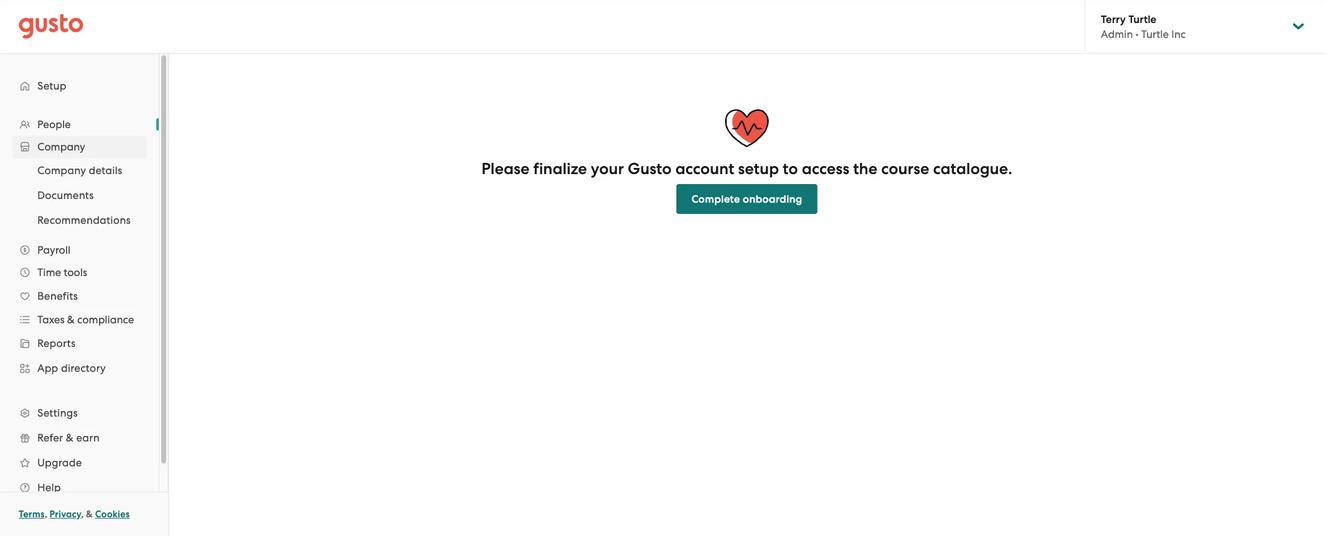 Task type: locate. For each thing, give the bounding box(es) containing it.
reports link
[[12, 333, 146, 355]]

company details
[[37, 164, 122, 177]]

setup link
[[12, 75, 146, 97]]

1 vertical spatial &
[[66, 432, 74, 445]]

refer
[[37, 432, 63, 445]]

company for company
[[37, 141, 85, 153]]

1 list from the top
[[0, 113, 159, 501]]

app
[[37, 362, 58, 375]]

help
[[37, 482, 61, 495]]

gusto navigation element
[[0, 54, 159, 521]]

1 vertical spatial turtle
[[1142, 28, 1169, 40]]

documents link
[[22, 184, 146, 207]]

list containing people
[[0, 113, 159, 501]]

list
[[0, 113, 159, 501], [0, 158, 159, 233]]

& for earn
[[66, 432, 74, 445]]

time
[[37, 267, 61, 279]]

payroll button
[[12, 239, 146, 262]]

privacy
[[50, 509, 81, 521]]

course
[[881, 160, 930, 179]]

refer & earn
[[37, 432, 100, 445]]

, down help 'link'
[[81, 509, 84, 521]]

company inside 'dropdown button'
[[37, 141, 85, 153]]

& right taxes
[[67, 314, 75, 326]]

list containing company details
[[0, 158, 159, 233]]

company down the 'people'
[[37, 141, 85, 153]]

,
[[45, 509, 47, 521], [81, 509, 84, 521]]

2 list from the top
[[0, 158, 159, 233]]

taxes
[[37, 314, 65, 326]]

0 vertical spatial turtle
[[1129, 13, 1157, 25]]

terms
[[19, 509, 45, 521]]

, left the privacy link
[[45, 509, 47, 521]]

company details link
[[22, 159, 146, 182]]

0 horizontal spatial ,
[[45, 509, 47, 521]]

upgrade
[[37, 457, 82, 470]]

0 vertical spatial &
[[67, 314, 75, 326]]

turtle up the •
[[1129, 13, 1157, 25]]

1 company from the top
[[37, 141, 85, 153]]

setup
[[37, 80, 66, 92]]

1 horizontal spatial ,
[[81, 509, 84, 521]]

setup
[[738, 160, 779, 179]]

company
[[37, 141, 85, 153], [37, 164, 86, 177]]

1 , from the left
[[45, 509, 47, 521]]

&
[[67, 314, 75, 326], [66, 432, 74, 445], [86, 509, 93, 521]]

tools
[[64, 267, 87, 279]]

app directory link
[[12, 358, 146, 380]]

company for company details
[[37, 164, 86, 177]]

company up documents
[[37, 164, 86, 177]]

turtle right the •
[[1142, 28, 1169, 40]]

0 vertical spatial company
[[37, 141, 85, 153]]

the
[[853, 160, 878, 179]]

2 company from the top
[[37, 164, 86, 177]]

& left the cookies "button" on the left bottom of the page
[[86, 509, 93, 521]]

please
[[482, 160, 530, 179]]

settings
[[37, 407, 78, 420]]

& for compliance
[[67, 314, 75, 326]]

directory
[[61, 362, 106, 375]]

taxes & compliance button
[[12, 309, 146, 331]]

& inside dropdown button
[[67, 314, 75, 326]]

& left earn
[[66, 432, 74, 445]]

recommendations link
[[22, 209, 146, 232]]

turtle
[[1129, 13, 1157, 25], [1142, 28, 1169, 40]]

1 vertical spatial company
[[37, 164, 86, 177]]

taxes & compliance
[[37, 314, 134, 326]]

complete onboarding link
[[677, 184, 818, 214]]



Task type: vqa. For each thing, say whether or not it's contained in the screenshot.
gusto
yes



Task type: describe. For each thing, give the bounding box(es) containing it.
admin
[[1101, 28, 1133, 40]]

time tools
[[37, 267, 87, 279]]

compliance
[[77, 314, 134, 326]]

.
[[1008, 160, 1013, 179]]

catalogue
[[933, 160, 1008, 179]]

cookies
[[95, 509, 130, 521]]

your
[[591, 160, 624, 179]]

help link
[[12, 477, 146, 500]]

earn
[[76, 432, 100, 445]]

payroll
[[37, 244, 71, 257]]

complete
[[692, 193, 740, 206]]

cookies button
[[95, 508, 130, 523]]

account
[[676, 160, 734, 179]]

time tools button
[[12, 262, 146, 284]]

to
[[783, 160, 798, 179]]

reports
[[37, 338, 76, 350]]

complete onboarding
[[692, 193, 803, 206]]

terry turtle admin • turtle inc
[[1101, 13, 1186, 40]]

company button
[[12, 136, 146, 158]]

benefits
[[37, 290, 78, 303]]

details
[[89, 164, 122, 177]]

upgrade link
[[12, 452, 146, 475]]

2 vertical spatial &
[[86, 509, 93, 521]]

inc
[[1172, 28, 1186, 40]]

onboarding
[[743, 193, 803, 206]]

benefits link
[[12, 285, 146, 308]]

access
[[802, 160, 850, 179]]

home image
[[19, 14, 83, 39]]

please finalize your gusto account setup to access the course catalogue .
[[482, 160, 1013, 179]]

2 , from the left
[[81, 509, 84, 521]]

terry
[[1101, 13, 1126, 25]]

•
[[1136, 28, 1139, 40]]

finalize
[[533, 160, 587, 179]]

refer & earn link
[[12, 427, 146, 450]]

app directory
[[37, 362, 106, 375]]

gusto
[[628, 160, 672, 179]]

documents
[[37, 189, 94, 202]]

terms , privacy , & cookies
[[19, 509, 130, 521]]

settings link
[[12, 402, 146, 425]]

terms link
[[19, 509, 45, 521]]

people button
[[12, 113, 146, 136]]

privacy link
[[50, 509, 81, 521]]

people
[[37, 118, 71, 131]]

recommendations
[[37, 214, 131, 227]]



